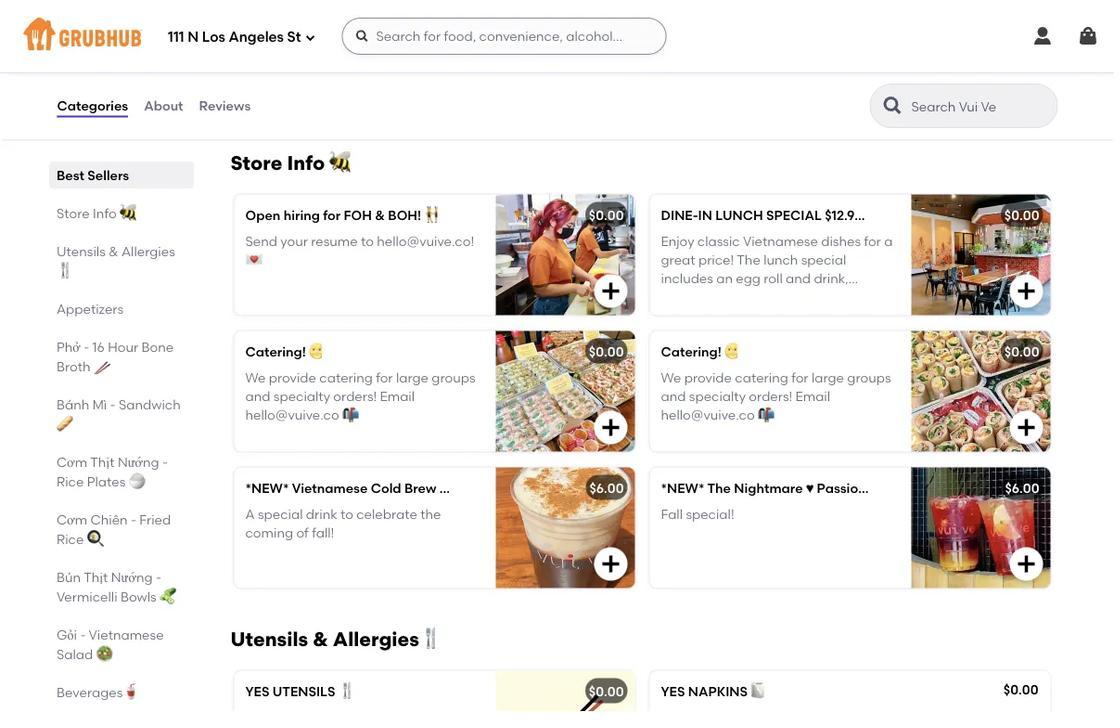 Task type: describe. For each thing, give the bounding box(es) containing it.
vermicelli
[[56, 589, 117, 604]]

*:･ﾟ✧*
[[959, 480, 998, 496]]

beverages🥤
[[56, 684, 135, 700]]

bone
[[141, 339, 173, 355]]

yes utensils 🍴
[[246, 683, 352, 699]]

gỏi - vietnamese salad 🥗
[[56, 627, 163, 662]]

mì for sandwich
[[92, 396, 107, 412]]

2 hello@vuive.co from the left
[[661, 407, 755, 423]]

1 horizontal spatial store
[[231, 151, 283, 174]]

- inside gỏi - vietnamese salad 🥗
[[80, 627, 85, 642]]

main navigation navigation
[[0, 0, 1115, 72]]

lunch
[[716, 207, 764, 223]]

$9.95
[[248, 69, 280, 85]]

utensils for utensils & allergies 🍴
[[56, 243, 105, 259]]

special
[[258, 506, 303, 522]]

🥒
[[159, 589, 172, 604]]

bánh mì - sandwich 🥖 tab
[[56, 395, 186, 434]]

for for first catering! 🌝 image from the left
[[376, 370, 393, 385]]

resume
[[311, 233, 358, 249]]

reviews
[[199, 98, 251, 114]]

fall special!
[[661, 506, 735, 522]]

rice for cơm chiên - fried rice 🍳
[[56, 531, 83, 547]]

about
[[144, 98, 183, 114]]

*new* the nightmare ♥ passion fruit hibiscus *:･ﾟ✧*
[[661, 480, 998, 496]]

in
[[699, 207, 713, 223]]

111
[[168, 29, 184, 46]]

16
[[92, 339, 104, 355]]

*new* the nightmare ♥ passion fruit hibiscus *:･ﾟ✧* image
[[912, 467, 1051, 588]]

- inside bánh mì - sandwich 🥖
[[110, 396, 115, 412]]

1 catering! from the left
[[246, 343, 306, 359]]

store inside tab
[[56, 205, 89, 221]]

🐝 inside tab
[[119, 205, 132, 221]]

$12.95
[[825, 207, 863, 223]]

vietnamese
[[88, 627, 163, 642]]

search icon image
[[882, 95, 905, 117]]

nightmare
[[735, 480, 803, 496]]

1 groups from the left
[[432, 370, 476, 385]]

broth
[[56, 358, 90, 374]]

foh
[[344, 207, 372, 223]]

info inside tab
[[92, 205, 116, 221]]

🌝 for second catering! 🌝 image from left
[[725, 343, 738, 359]]

yes utensils 🍴 image
[[496, 671, 635, 712]]

1 provide from the left
[[269, 370, 317, 385]]

& for utensils & allergies🍴
[[313, 627, 328, 651]]

utensils & allergies🍴
[[231, 627, 439, 651]]

beverages🥤 tab
[[56, 682, 186, 702]]

we provide catering for large groups and specialty orders! email hello@vuive.co 📬 for second catering! 🌝 image from left
[[661, 370, 892, 423]]

🥢
[[93, 358, 106, 374]]

- inside the cơm chiên - fried rice 🍳
[[130, 511, 136, 527]]

fall!
[[312, 525, 334, 541]]

for for second catering! 🌝 image from left
[[792, 370, 809, 385]]

cơm for cơm chiên - fried rice 🍳
[[56, 511, 87, 527]]

1 horizontal spatial store info 🐝
[[231, 151, 349, 174]]

$15.95 +
[[747, 69, 793, 85]]

nướng for bowls
[[111, 569, 152, 585]]

napkins
[[689, 683, 748, 699]]

best
[[56, 167, 84, 183]]

2 catering! 🌝 image from the left
[[912, 331, 1051, 451]]

fried
[[139, 511, 171, 527]]

dine-in lunch special $12.95 😱‼️
[[661, 207, 886, 223]]

thịt for cơm
[[90, 454, 114, 470]]

open
[[246, 207, 281, 223]]

special
[[767, 207, 822, 223]]

- inside the bánh mì - lemongrass chicken $9.95 +
[[303, 47, 308, 63]]

the
[[421, 506, 441, 522]]

chiên
[[90, 511, 127, 527]]

angeles
[[229, 29, 284, 46]]

1 specialty from the left
[[274, 388, 330, 404]]

0 horizontal spatial for
[[323, 207, 341, 223]]

n
[[188, 29, 199, 46]]

allergies
[[121, 243, 175, 259]]

st
[[287, 29, 301, 46]]

thịt for bún
[[83, 569, 108, 585]]

2 catering from the left
[[736, 370, 789, 385]]

open hiring for foh & boh! 👯 image
[[496, 194, 635, 315]]

& for utensils & allergies 🍴
[[108, 243, 118, 259]]

gỏi - vietnamese salad 🥗 tab
[[56, 625, 186, 664]]

2 groups from the left
[[848, 370, 892, 385]]

of
[[297, 525, 309, 541]]

salad
[[56, 646, 93, 662]]

bún thịt nướng - vermicelli bowls 🥒
[[56, 569, 172, 604]]

$6.00 for a special drink to celebrate the coming of fall!
[[590, 480, 624, 496]]

😱‼️
[[866, 207, 886, 223]]

a special drink to celebrate the coming of fall!
[[246, 506, 441, 541]]

dine-
[[661, 207, 699, 223]]

Search Vui Ve search field
[[910, 97, 1052, 115]]

yes napkins 🧻
[[661, 683, 764, 699]]

utensils
[[273, 683, 336, 699]]

categories
[[57, 98, 128, 114]]

2 📬 from the left
[[758, 407, 771, 423]]

bánh mì - sandwich 🥖
[[56, 396, 180, 432]]

best sellers
[[56, 167, 129, 183]]

rice for cơm thịt nướng - rice plates 🍚
[[56, 473, 83, 489]]

utensils & allergies 🍴 tab
[[56, 241, 186, 280]]

2 provide from the left
[[685, 370, 732, 385]]

send
[[246, 233, 278, 249]]

Search for food, convenience, alcohol... search field
[[342, 18, 667, 55]]



Task type: vqa. For each thing, say whether or not it's contained in the screenshot.
the right subscription pass icon
no



Task type: locate. For each thing, give the bounding box(es) containing it.
1 vertical spatial store info 🐝
[[56, 205, 132, 221]]

+ inside the bánh mì - lemongrass chicken $9.95 +
[[280, 69, 288, 85]]

categories button
[[56, 72, 129, 139]]

drink
[[306, 506, 338, 522]]

hello@vuive.co!
[[377, 233, 474, 249]]

hello@vuive.co
[[246, 407, 339, 423], [661, 407, 755, 423]]

1 we provide catering for large groups and specialty orders! email hello@vuive.co 📬 from the left
[[246, 370, 476, 423]]

1 horizontal spatial for
[[376, 370, 393, 385]]

2 horizontal spatial &
[[375, 207, 385, 223]]

2 we provide catering for large groups and specialty orders! email hello@vuive.co 📬 from the left
[[661, 370, 892, 423]]

1 📬 from the left
[[343, 407, 356, 423]]

coming
[[246, 525, 293, 541]]

1 rice from the top
[[56, 473, 83, 489]]

1 horizontal spatial utensils
[[231, 627, 308, 651]]

$6.00 left *new*
[[590, 480, 624, 496]]

about button
[[143, 72, 184, 139]]

1 and from the left
[[246, 388, 271, 404]]

0 horizontal spatial catering! 🌝 image
[[496, 331, 635, 451]]

sandwich
[[118, 396, 180, 412]]

groups
[[432, 370, 476, 385], [848, 370, 892, 385]]

store info 🐝 inside tab
[[56, 205, 132, 221]]

thịt
[[90, 454, 114, 470], [83, 569, 108, 585]]

0 vertical spatial 🍴
[[56, 263, 69, 278]]

0 horizontal spatial bánh
[[56, 396, 89, 412]]

we
[[246, 370, 266, 385], [661, 370, 682, 385]]

yes for yes utensils 🍴
[[246, 683, 270, 699]]

🥗
[[96, 646, 109, 662]]

0 horizontal spatial utensils
[[56, 243, 105, 259]]

1 horizontal spatial 🌝
[[725, 343, 738, 359]]

& up utensils
[[313, 627, 328, 651]]

🥖
[[56, 416, 69, 432]]

1 vertical spatial 🍴
[[339, 683, 352, 699]]

0 horizontal spatial 🌝
[[309, 343, 322, 359]]

0 horizontal spatial to
[[341, 506, 354, 522]]

utensils up yes utensils 🍴
[[231, 627, 308, 651]]

rice left plates
[[56, 473, 83, 489]]

- inside phở - 16 hour bone broth 🥢
[[83, 339, 89, 355]]

0 horizontal spatial and
[[246, 388, 271, 404]]

rice inside cơm thịt nướng - rice plates 🍚
[[56, 473, 83, 489]]

1 horizontal spatial $6.00
[[1006, 480, 1040, 496]]

*new* vietnamese cold brew + cinnamon salted cold foam 🍂˚ ༘ ೀ⋆｡˚☕️ image
[[496, 467, 635, 588]]

bánh for bánh mì - lemongrass chicken $9.95 +
[[248, 47, 281, 63]]

fall
[[661, 506, 683, 522]]

catering
[[320, 370, 373, 385], [736, 370, 789, 385]]

0 horizontal spatial provide
[[269, 370, 317, 385]]

& right foh
[[375, 207, 385, 223]]

passion
[[817, 480, 867, 496]]

fruit
[[870, 480, 899, 496]]

- up 🥒
[[155, 569, 161, 585]]

🐝 down best sellers tab in the left of the page
[[119, 205, 132, 221]]

0 horizontal spatial &
[[108, 243, 118, 259]]

1 horizontal spatial orders!
[[749, 388, 793, 404]]

1 cơm from the top
[[56, 454, 87, 470]]

bánh down angeles in the left top of the page
[[248, 47, 281, 63]]

1 email from the left
[[380, 388, 415, 404]]

0 vertical spatial utensils
[[56, 243, 105, 259]]

1 horizontal spatial 📬
[[758, 407, 771, 423]]

1 vertical spatial mì
[[92, 396, 107, 412]]

1 yes from the left
[[246, 683, 270, 699]]

0 vertical spatial to
[[361, 233, 374, 249]]

&
[[375, 207, 385, 223], [108, 243, 118, 259], [313, 627, 328, 651]]

2 orders! from the left
[[749, 388, 793, 404]]

1 vertical spatial nướng
[[111, 569, 152, 585]]

0 horizontal spatial 🍴
[[56, 263, 69, 278]]

0 horizontal spatial yes
[[246, 683, 270, 699]]

🐝 up open hiring for foh & boh! 👯
[[330, 151, 349, 174]]

0 vertical spatial info
[[287, 151, 325, 174]]

store down best at top left
[[56, 205, 89, 221]]

to inside a special drink to celebrate the coming of fall!
[[341, 506, 354, 522]]

0 horizontal spatial $6.00
[[590, 480, 624, 496]]

0 vertical spatial bánh
[[248, 47, 281, 63]]

0 horizontal spatial mì
[[92, 396, 107, 412]]

info up hiring
[[287, 151, 325, 174]]

send your resume to hello@vuive.co! 💌
[[246, 233, 474, 268]]

0 vertical spatial &
[[375, 207, 385, 223]]

mì down 🥢
[[92, 396, 107, 412]]

1 catering from the left
[[320, 370, 373, 385]]

mì inside bánh mì - sandwich 🥖
[[92, 396, 107, 412]]

1 vertical spatial info
[[92, 205, 116, 221]]

reviews button
[[198, 72, 252, 139]]

1 horizontal spatial catering! 🌝 image
[[912, 331, 1051, 451]]

1 horizontal spatial to
[[361, 233, 374, 249]]

open hiring for foh & boh! 👯
[[246, 207, 438, 223]]

1 horizontal spatial and
[[661, 388, 686, 404]]

2 we from the left
[[661, 370, 682, 385]]

2 🌝 from the left
[[725, 343, 738, 359]]

bánh up 🥖
[[56, 396, 89, 412]]

to down foh
[[361, 233, 374, 249]]

1 large from the left
[[396, 370, 429, 385]]

0 vertical spatial rice
[[56, 473, 83, 489]]

the
[[708, 480, 731, 496]]

- left fried
[[130, 511, 136, 527]]

👯
[[425, 207, 438, 223]]

0 horizontal spatial email
[[380, 388, 415, 404]]

0 horizontal spatial 📬
[[343, 407, 356, 423]]

utensils inside utensils & allergies 🍴
[[56, 243, 105, 259]]

best sellers tab
[[56, 165, 186, 185]]

$6.00 right *:･ﾟ✧*
[[1006, 480, 1040, 496]]

dine-in lunch special $12.95 😱‼️ image
[[912, 194, 1051, 315]]

to right "drink"
[[341, 506, 354, 522]]

1 vertical spatial store
[[56, 205, 89, 221]]

1 horizontal spatial yes
[[661, 683, 685, 699]]

1 catering! 🌝 from the left
[[246, 343, 322, 359]]

0 horizontal spatial groups
[[432, 370, 476, 385]]

- left lemongrass
[[303, 47, 308, 63]]

appetizers tab
[[56, 299, 186, 318]]

catering! 🌝
[[246, 343, 322, 359], [661, 343, 738, 359]]

1 hello@vuive.co from the left
[[246, 407, 339, 423]]

mì inside the bánh mì - lemongrass chicken $9.95 +
[[285, 47, 300, 63]]

1 horizontal spatial specialty
[[690, 388, 746, 404]]

2 catering! from the left
[[661, 343, 722, 359]]

🍚
[[128, 473, 141, 489]]

0 horizontal spatial +
[[280, 69, 288, 85]]

0 vertical spatial store info 🐝
[[231, 151, 349, 174]]

0 horizontal spatial large
[[396, 370, 429, 385]]

2 rice from the top
[[56, 531, 83, 547]]

rice left 🍳
[[56, 531, 83, 547]]

1 vertical spatial cơm
[[56, 511, 87, 527]]

0 horizontal spatial catering! 🌝
[[246, 343, 322, 359]]

111 n los angeles st
[[168, 29, 301, 46]]

store info 🐝 down best sellers
[[56, 205, 132, 221]]

2 vertical spatial &
[[313, 627, 328, 651]]

0 horizontal spatial info
[[92, 205, 116, 221]]

1 horizontal spatial catering! 🌝
[[661, 343, 738, 359]]

rice inside the cơm chiên - fried rice 🍳
[[56, 531, 83, 547]]

utensils
[[56, 243, 105, 259], [231, 627, 308, 651]]

0 vertical spatial nướng
[[117, 454, 159, 470]]

thịt up vermicelli
[[83, 569, 108, 585]]

🌝
[[309, 343, 322, 359], [725, 343, 738, 359]]

1 horizontal spatial large
[[812, 370, 845, 385]]

♥
[[807, 480, 814, 496]]

rice
[[56, 473, 83, 489], [56, 531, 83, 547]]

1 horizontal spatial catering
[[736, 370, 789, 385]]

0 horizontal spatial store info 🐝
[[56, 205, 132, 221]]

and
[[246, 388, 271, 404], [661, 388, 686, 404]]

1 horizontal spatial 🍴
[[339, 683, 352, 699]]

provide
[[269, 370, 317, 385], [685, 370, 732, 385]]

1 horizontal spatial provide
[[685, 370, 732, 385]]

utensils for utensils & allergies🍴
[[231, 627, 308, 651]]

🌝 for first catering! 🌝 image from the left
[[309, 343, 322, 359]]

yes for yes napkins 🧻
[[661, 683, 685, 699]]

2 $6.00 from the left
[[1006, 480, 1040, 496]]

cơm inside cơm thịt nướng - rice plates 🍚
[[56, 454, 87, 470]]

chicken
[[392, 47, 445, 63]]

appetizers
[[56, 301, 123, 317]]

0 horizontal spatial specialty
[[274, 388, 330, 404]]

lemongrass
[[311, 47, 389, 63]]

$6.00
[[590, 480, 624, 496], [1006, 480, 1040, 496]]

1 we from the left
[[246, 370, 266, 385]]

nướng up bowls
[[111, 569, 152, 585]]

thịt inside cơm thịt nướng - rice plates 🍚
[[90, 454, 114, 470]]

*new*
[[661, 480, 705, 496]]

-
[[303, 47, 308, 63], [83, 339, 89, 355], [110, 396, 115, 412], [162, 454, 168, 470], [130, 511, 136, 527], [155, 569, 161, 585], [80, 627, 85, 642]]

0 vertical spatial thịt
[[90, 454, 114, 470]]

0 horizontal spatial orders!
[[334, 388, 377, 404]]

thịt up plates
[[90, 454, 114, 470]]

cơm chiên - fried rice 🍳 tab
[[56, 510, 186, 549]]

0 horizontal spatial catering!
[[246, 343, 306, 359]]

2 email from the left
[[796, 388, 831, 404]]

cơm chiên - fried rice 🍳
[[56, 511, 171, 547]]

1 vertical spatial &
[[108, 243, 118, 259]]

bún thịt nướng - vermicelli bowls 🥒 tab
[[56, 567, 186, 606]]

cơm down 🥖
[[56, 454, 87, 470]]

2 specialty from the left
[[690, 388, 746, 404]]

cơm up 🍳
[[56, 511, 87, 527]]

🍳
[[86, 531, 99, 547]]

🍴 inside utensils & allergies 🍴
[[56, 263, 69, 278]]

cơm for cơm thịt nướng - rice plates 🍚
[[56, 454, 87, 470]]

- left sandwich
[[110, 396, 115, 412]]

1 horizontal spatial bánh
[[248, 47, 281, 63]]

bánh inside the bánh mì - lemongrass chicken $9.95 +
[[248, 47, 281, 63]]

$6.00 for fall special!
[[1006, 480, 1040, 496]]

svg image
[[355, 29, 370, 44], [305, 32, 316, 43], [600, 280, 622, 302], [600, 416, 622, 438]]

plates
[[86, 473, 125, 489]]

hour
[[107, 339, 138, 355]]

cơm thịt nướng - rice plates 🍚
[[56, 454, 168, 489]]

we provide catering for large groups and specialty orders! email hello@vuive.co 📬 for first catering! 🌝 image from the left
[[246, 370, 476, 423]]

sellers
[[87, 167, 129, 183]]

1 horizontal spatial we provide catering for large groups and specialty orders! email hello@vuive.co 📬
[[661, 370, 892, 423]]

nướng up the 🍚
[[117, 454, 159, 470]]

store info 🐝 tab
[[56, 203, 186, 223]]

nướng for plates
[[117, 454, 159, 470]]

1 vertical spatial utensils
[[231, 627, 308, 651]]

1 horizontal spatial +
[[785, 69, 793, 85]]

mì for lemongrass
[[285, 47, 300, 63]]

2 horizontal spatial for
[[792, 370, 809, 385]]

boh!
[[388, 207, 422, 223]]

utensils down store info 🐝 tab
[[56, 243, 105, 259]]

& left allergies
[[108, 243, 118, 259]]

0 horizontal spatial 🐝
[[119, 205, 132, 221]]

bún
[[56, 569, 80, 585]]

- inside bún thịt nướng - vermicelli bowls 🥒
[[155, 569, 161, 585]]

mì
[[285, 47, 300, 63], [92, 396, 107, 412]]

bánh inside bánh mì - sandwich 🥖
[[56, 396, 89, 412]]

1 orders! from the left
[[334, 388, 377, 404]]

allergies🍴
[[333, 627, 439, 651]]

2 and from the left
[[661, 388, 686, 404]]

- right gỏi
[[80, 627, 85, 642]]

a
[[246, 506, 255, 522]]

1 horizontal spatial we
[[661, 370, 682, 385]]

yes left utensils
[[246, 683, 270, 699]]

mì down st
[[285, 47, 300, 63]]

1 vertical spatial bánh
[[56, 396, 89, 412]]

specialty
[[274, 388, 330, 404], [690, 388, 746, 404]]

your
[[281, 233, 308, 249]]

- inside cơm thịt nướng - rice plates 🍚
[[162, 454, 168, 470]]

🍴 up appetizers at the left of page
[[56, 263, 69, 278]]

we provide catering for large groups and specialty orders! email hello@vuive.co 📬
[[246, 370, 476, 423], [661, 370, 892, 423]]

1 vertical spatial to
[[341, 506, 354, 522]]

2 large from the left
[[812, 370, 845, 385]]

cơm
[[56, 454, 87, 470], [56, 511, 87, 527]]

1 horizontal spatial hello@vuive.co
[[661, 407, 755, 423]]

phở - 16 hour bone broth 🥢 tab
[[56, 337, 186, 376]]

phở
[[56, 339, 80, 355]]

yes
[[246, 683, 270, 699], [661, 683, 685, 699]]

2 cơm from the top
[[56, 511, 87, 527]]

phở - 16 hour bone broth 🥢
[[56, 339, 173, 374]]

bowls
[[120, 589, 156, 604]]

gỏi
[[56, 627, 77, 642]]

1 🌝 from the left
[[309, 343, 322, 359]]

0 horizontal spatial we provide catering for large groups and specialty orders! email hello@vuive.co 📬
[[246, 370, 476, 423]]

1 horizontal spatial mì
[[285, 47, 300, 63]]

0 vertical spatial cơm
[[56, 454, 87, 470]]

1 horizontal spatial 🐝
[[330, 151, 349, 174]]

celebrate
[[357, 506, 418, 522]]

1 horizontal spatial &
[[313, 627, 328, 651]]

info down sellers
[[92, 205, 116, 221]]

nướng inside bún thịt nướng - vermicelli bowls 🥒
[[111, 569, 152, 585]]

1 vertical spatial rice
[[56, 531, 83, 547]]

& inside utensils & allergies 🍴
[[108, 243, 118, 259]]

bánh mì - lemongrass chicken $9.95 +
[[248, 47, 445, 85]]

🧻
[[751, 683, 764, 699]]

bánh for bánh mì - sandwich 🥖
[[56, 396, 89, 412]]

1 horizontal spatial email
[[796, 388, 831, 404]]

hiring
[[284, 207, 320, 223]]

1 vertical spatial 🐝
[[119, 205, 132, 221]]

🐝
[[330, 151, 349, 174], [119, 205, 132, 221]]

los
[[202, 29, 225, 46]]

utensils & allergies 🍴
[[56, 243, 175, 278]]

thịt inside bún thịt nướng - vermicelli bowls 🥒
[[83, 569, 108, 585]]

- left 16
[[83, 339, 89, 355]]

0 horizontal spatial we
[[246, 370, 266, 385]]

1 horizontal spatial groups
[[848, 370, 892, 385]]

2 yes from the left
[[661, 683, 685, 699]]

to for hello@vuive.co!
[[361, 233, 374, 249]]

1 $6.00 from the left
[[590, 480, 624, 496]]

1 + from the left
[[280, 69, 288, 85]]

2 catering! 🌝 from the left
[[661, 343, 738, 359]]

- up fried
[[162, 454, 168, 470]]

large
[[396, 370, 429, 385], [812, 370, 845, 385]]

nướng inside cơm thịt nướng - rice plates 🍚
[[117, 454, 159, 470]]

0 vertical spatial 🐝
[[330, 151, 349, 174]]

+
[[280, 69, 288, 85], [785, 69, 793, 85]]

💌
[[246, 252, 259, 268]]

1 horizontal spatial info
[[287, 151, 325, 174]]

0 horizontal spatial hello@vuive.co
[[246, 407, 339, 423]]

0 horizontal spatial store
[[56, 205, 89, 221]]

2 + from the left
[[785, 69, 793, 85]]

to for celebrate
[[341, 506, 354, 522]]

catering! 🌝 image
[[496, 331, 635, 451], [912, 331, 1051, 451]]

$15.95
[[747, 69, 785, 85]]

cơm inside the cơm chiên - fried rice 🍳
[[56, 511, 87, 527]]

1 catering! 🌝 image from the left
[[496, 331, 635, 451]]

store up open
[[231, 151, 283, 174]]

special!
[[686, 506, 735, 522]]

1 vertical spatial thịt
[[83, 569, 108, 585]]

to inside send your resume to hello@vuive.co! 💌
[[361, 233, 374, 249]]

hibiscus
[[902, 480, 956, 496]]

0 vertical spatial mì
[[285, 47, 300, 63]]

store info 🐝 up hiring
[[231, 151, 349, 174]]

svg image
[[1032, 25, 1055, 47], [1078, 25, 1100, 47], [1016, 280, 1038, 302], [1016, 416, 1038, 438], [600, 553, 622, 575], [1016, 553, 1038, 575]]

🍴 right utensils
[[339, 683, 352, 699]]

0 horizontal spatial catering
[[320, 370, 373, 385]]

yes left napkins
[[661, 683, 685, 699]]

cơm thịt nướng - rice plates 🍚 tab
[[56, 452, 186, 491]]

0 vertical spatial store
[[231, 151, 283, 174]]

1 horizontal spatial catering!
[[661, 343, 722, 359]]



